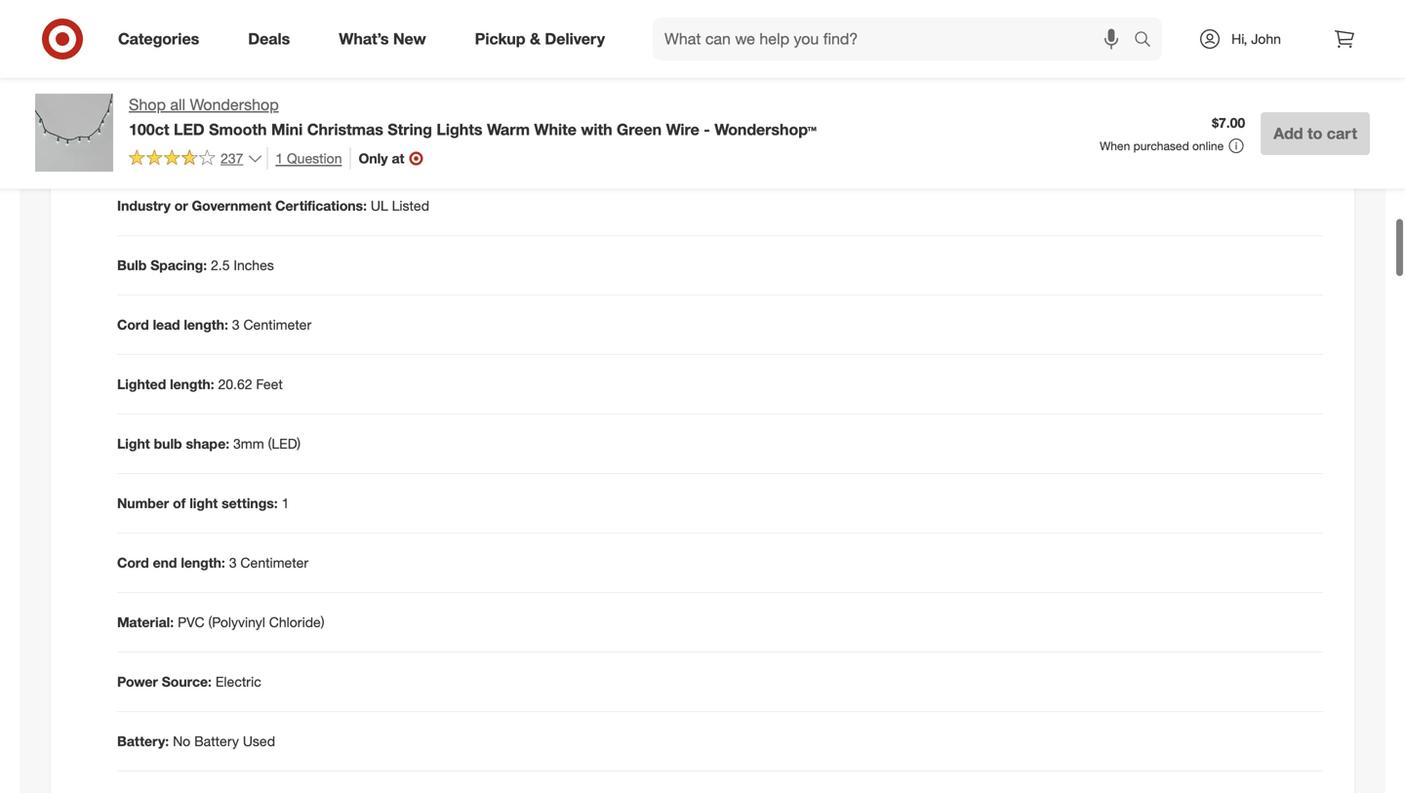 Task type: describe. For each thing, give the bounding box(es) containing it.
source:
[[162, 674, 212, 691]]

-
[[704, 120, 710, 139]]

number of light settings: 1
[[117, 495, 289, 512]]

1 vertical spatial length:
[[170, 376, 214, 393]]

hi,
[[1232, 30, 1248, 47]]

1 question link
[[267, 147, 342, 170]]

20.62
[[218, 376, 252, 393]]

categories
[[118, 29, 199, 48]]

purchased
[[1134, 138, 1189, 153]]

1 question
[[276, 150, 342, 167]]

led inside the shop all wondershop 100ct led smooth mini christmas string lights warm white with green wire - wondershop™
[[174, 120, 205, 139]]

string
[[388, 120, 432, 139]]

shape:
[[186, 435, 229, 453]]

what's
[[339, 29, 389, 48]]

light for light bulb shape: 3mm (led)
[[117, 435, 150, 453]]

what's new link
[[322, 18, 451, 61]]

type:
[[187, 138, 221, 155]]

bulb for color:
[[154, 78, 183, 95]]

lights
[[437, 120, 483, 139]]

battery: no battery used
[[117, 733, 275, 750]]

online
[[1193, 138, 1224, 153]]

certifications:
[[275, 197, 367, 214]]

What can we help you find? suggestions appear below search field
[[653, 18, 1139, 61]]

light
[[190, 495, 218, 512]]

mini
[[271, 120, 303, 139]]

cord for cord lead length:
[[117, 316, 149, 334]]

1 vertical spatial color:
[[187, 78, 226, 95]]

no
[[173, 733, 191, 750]]

warm
[[487, 120, 530, 139]]

battery
[[194, 733, 239, 750]]

when purchased online
[[1100, 138, 1224, 153]]

of
[[173, 495, 186, 512]]

green inside the shop all wondershop 100ct led smooth mini christmas string lights warm white with green wire - wondershop™
[[617, 120, 662, 139]]

wondershop
[[190, 95, 279, 114]]

listed
[[392, 197, 429, 214]]

cord for cord end length:
[[117, 555, 149, 572]]

to
[[1308, 124, 1323, 143]]

1 vertical spatial 1
[[282, 495, 289, 512]]

electric
[[216, 674, 261, 691]]

at
[[392, 150, 404, 167]]

0 vertical spatial green
[[193, 19, 231, 36]]

3mm
[[233, 435, 264, 453]]

2 vertical spatial bulb
[[117, 257, 147, 274]]

industry or government certifications: ul listed
[[117, 197, 429, 214]]

new
[[393, 29, 426, 48]]

light bulb shape: 3mm (led)
[[117, 435, 301, 453]]

categories link
[[102, 18, 224, 61]]

with
[[581, 120, 613, 139]]

add to cart button
[[1261, 112, 1370, 155]]

1 inside 'link'
[[276, 150, 283, 167]]

power
[[117, 674, 158, 691]]

cord end length: 3 centimeter
[[117, 555, 308, 572]]

&
[[530, 29, 541, 48]]

delivery
[[545, 29, 605, 48]]

3 for cord end length:
[[229, 555, 237, 572]]

centimeter for cord end length: 3 centimeter
[[240, 555, 308, 572]]

cart
[[1327, 124, 1358, 143]]

settings:
[[222, 495, 278, 512]]

chloride)
[[269, 614, 325, 631]]

search button
[[1125, 18, 1172, 64]]

smooth
[[209, 120, 267, 139]]

search
[[1125, 31, 1172, 50]]

add to cart
[[1274, 124, 1358, 143]]

only at
[[359, 150, 404, 167]]

length: for lead
[[184, 316, 228, 334]]

cord lead length: 3 centimeter
[[117, 316, 311, 334]]

battery:
[[117, 733, 169, 750]]

lead
[[153, 316, 180, 334]]

power source: electric
[[117, 674, 261, 691]]



Task type: vqa. For each thing, say whether or not it's contained in the screenshot.


Task type: locate. For each thing, give the bounding box(es) containing it.
government
[[192, 197, 272, 214]]

cord left end
[[117, 555, 149, 572]]

length: for end
[[181, 555, 225, 572]]

white left with
[[534, 120, 577, 139]]

0 horizontal spatial wire
[[117, 19, 146, 36]]

led right type: at top left
[[225, 138, 251, 155]]

color: right the all
[[187, 78, 226, 95]]

pickup
[[475, 29, 526, 48]]

only
[[359, 150, 388, 167]]

white up smooth
[[230, 78, 265, 95]]

material:
[[117, 614, 174, 631]]

number
[[117, 495, 169, 512]]

deals link
[[232, 18, 315, 61]]

shop
[[129, 95, 166, 114]]

100ct
[[129, 120, 169, 139]]

1 down mini
[[276, 150, 283, 167]]

deals
[[248, 29, 290, 48]]

0 vertical spatial cord
[[117, 316, 149, 334]]

0 horizontal spatial green
[[193, 19, 231, 36]]

centimeter
[[243, 316, 311, 334], [240, 555, 308, 572]]

cord left lead
[[117, 316, 149, 334]]

2.5
[[211, 257, 230, 274]]

1 vertical spatial green
[[617, 120, 662, 139]]

john
[[1251, 30, 1281, 47]]

when
[[1100, 138, 1131, 153]]

0 vertical spatial bulb
[[154, 78, 183, 95]]

3 light from the top
[[117, 435, 150, 453]]

1 vertical spatial cord
[[117, 555, 149, 572]]

light left the bulb
[[117, 435, 150, 453]]

bulb
[[154, 78, 183, 95], [154, 138, 183, 155], [117, 257, 147, 274]]

2 light from the top
[[117, 138, 150, 155]]

inches
[[234, 257, 274, 274]]

3 for cord lead length:
[[232, 316, 240, 334]]

237 link
[[129, 147, 263, 171]]

1 vertical spatial bulb
[[154, 138, 183, 155]]

1 horizontal spatial green
[[617, 120, 662, 139]]

industry
[[117, 197, 171, 214]]

what's new
[[339, 29, 426, 48]]

all
[[170, 95, 185, 114]]

bulb up 100ct
[[154, 78, 183, 95]]

bulb spacing: 2.5 inches
[[117, 257, 274, 274]]

led
[[174, 120, 205, 139], [225, 138, 251, 155]]

1 vertical spatial wire
[[666, 120, 700, 139]]

light bulb color: white
[[117, 78, 265, 95]]

2 vertical spatial length:
[[181, 555, 225, 572]]

bulb for type:
[[154, 138, 183, 155]]

3 up 20.62
[[232, 316, 240, 334]]

light for light bulb color: white
[[117, 78, 150, 95]]

0 vertical spatial 1
[[276, 150, 283, 167]]

0 vertical spatial wire
[[117, 19, 146, 36]]

wire inside the shop all wondershop 100ct led smooth mini christmas string lights warm white with green wire - wondershop™
[[666, 120, 700, 139]]

1
[[276, 150, 283, 167], [282, 495, 289, 512]]

length: left 20.62
[[170, 376, 214, 393]]

wire
[[117, 19, 146, 36], [666, 120, 700, 139]]

2 vertical spatial light
[[117, 435, 150, 453]]

color: up light bulb color: white
[[150, 19, 189, 36]]

$7.00
[[1212, 114, 1246, 131]]

wire up 'shop'
[[117, 19, 146, 36]]

length:
[[184, 316, 228, 334], [170, 376, 214, 393], [181, 555, 225, 572]]

1 cord from the top
[[117, 316, 149, 334]]

pickup & delivery link
[[458, 18, 630, 61]]

3
[[232, 316, 240, 334], [229, 555, 237, 572]]

length: right end
[[181, 555, 225, 572]]

wire color: green
[[117, 19, 231, 36]]

light for light bulb type: led
[[117, 138, 150, 155]]

1 horizontal spatial white
[[534, 120, 577, 139]]

bulb left type: at top left
[[154, 138, 183, 155]]

1 vertical spatial 3
[[229, 555, 237, 572]]

color:
[[150, 19, 189, 36], [187, 78, 226, 95]]

light bulb type: led
[[117, 138, 251, 155]]

1 right settings:
[[282, 495, 289, 512]]

1 vertical spatial centimeter
[[240, 555, 308, 572]]

(led)
[[268, 435, 301, 453]]

1 light from the top
[[117, 78, 150, 95]]

1 vertical spatial white
[[534, 120, 577, 139]]

wire left -
[[666, 120, 700, 139]]

ul
[[371, 197, 388, 214]]

feet
[[256, 376, 283, 393]]

0 vertical spatial length:
[[184, 316, 228, 334]]

3 up the (polyvinyl
[[229, 555, 237, 572]]

lighted
[[117, 376, 166, 393]]

spacing:
[[151, 257, 207, 274]]

0 vertical spatial white
[[230, 78, 265, 95]]

centimeter up feet
[[243, 316, 311, 334]]

question
[[287, 150, 342, 167]]

shop all wondershop 100ct led smooth mini christmas string lights warm white with green wire - wondershop™
[[129, 95, 817, 139]]

pvc
[[178, 614, 205, 631]]

length: right lead
[[184, 316, 228, 334]]

bulb left spacing:
[[117, 257, 147, 274]]

1 horizontal spatial led
[[225, 138, 251, 155]]

0 horizontal spatial white
[[230, 78, 265, 95]]

or
[[174, 197, 188, 214]]

0 vertical spatial light
[[117, 78, 150, 95]]

used
[[243, 733, 275, 750]]

centimeter up chloride)
[[240, 555, 308, 572]]

0 horizontal spatial led
[[174, 120, 205, 139]]

bulb
[[154, 435, 182, 453]]

0 vertical spatial 3
[[232, 316, 240, 334]]

0 vertical spatial color:
[[150, 19, 189, 36]]

led down the all
[[174, 120, 205, 139]]

christmas
[[307, 120, 383, 139]]

cord
[[117, 316, 149, 334], [117, 555, 149, 572]]

white
[[230, 78, 265, 95], [534, 120, 577, 139]]

1 horizontal spatial wire
[[666, 120, 700, 139]]

0 vertical spatial centimeter
[[243, 316, 311, 334]]

lighted length: 20.62 feet
[[117, 376, 283, 393]]

wondershop™
[[715, 120, 817, 139]]

centimeter for cord lead length: 3 centimeter
[[243, 316, 311, 334]]

237
[[221, 150, 243, 167]]

green left 'deals'
[[193, 19, 231, 36]]

pickup & delivery
[[475, 29, 605, 48]]

light
[[117, 78, 150, 95], [117, 138, 150, 155], [117, 435, 150, 453]]

light down 'shop'
[[117, 138, 150, 155]]

(polyvinyl
[[208, 614, 265, 631]]

material: pvc (polyvinyl chloride)
[[117, 614, 325, 631]]

white inside the shop all wondershop 100ct led smooth mini christmas string lights warm white with green wire - wondershop™
[[534, 120, 577, 139]]

hi, john
[[1232, 30, 1281, 47]]

light up 100ct
[[117, 78, 150, 95]]

2 cord from the top
[[117, 555, 149, 572]]

image of 100ct led smooth mini christmas string lights warm white with green wire - wondershop™ image
[[35, 94, 113, 172]]

green right with
[[617, 120, 662, 139]]

add
[[1274, 124, 1304, 143]]

1 vertical spatial light
[[117, 138, 150, 155]]

end
[[153, 555, 177, 572]]



